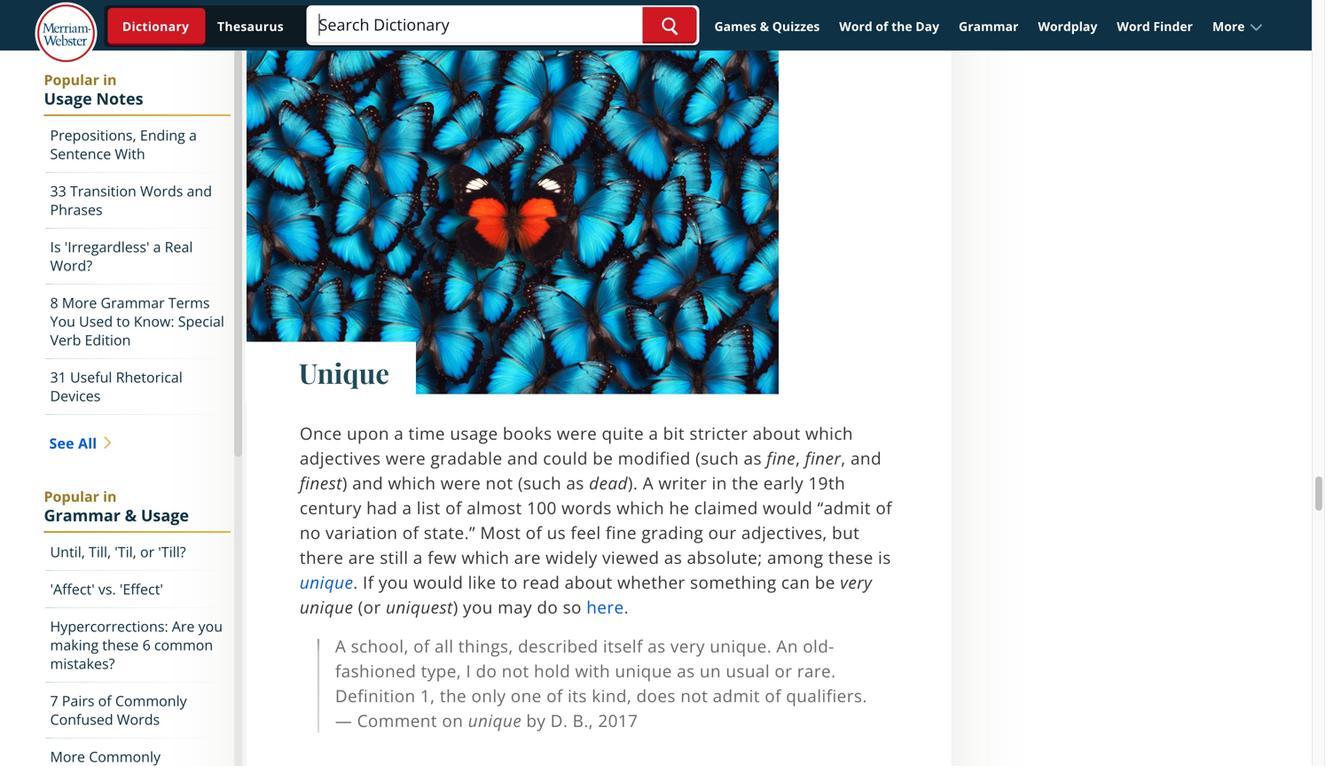Task type: vqa. For each thing, say whether or not it's contained in the screenshot.
MEANINGS
no



Task type: locate. For each thing, give the bounding box(es) containing it.
0 vertical spatial about
[[753, 422, 801, 445]]

be right can
[[815, 571, 836, 594]]

a right ).
[[643, 472, 654, 495]]

1 vertical spatial the
[[732, 472, 759, 495]]

to inside 8 more grammar terms you used to know: special verb edition
[[116, 312, 130, 331]]

in up claimed
[[712, 472, 727, 495]]

1 horizontal spatial very
[[840, 571, 872, 594]]

0 vertical spatial not
[[486, 472, 513, 495]]

more right 8
[[62, 293, 97, 312]]

1 vertical spatial more
[[62, 293, 97, 312]]

) inside fine , finer , and finest ) and which were not (such as dead
[[342, 472, 348, 495]]

1 horizontal spatial would
[[763, 497, 813, 520]]

you down still
[[379, 571, 409, 594]]

described
[[518, 635, 599, 658]]

very down but
[[840, 571, 872, 594]]

1 horizontal spatial you
[[379, 571, 409, 594]]

fashioned
[[335, 660, 416, 683]]

search word image
[[661, 17, 678, 36]]

in for grammar & usage
[[103, 487, 117, 506]]

0 vertical spatial were
[[557, 422, 597, 445]]

0 vertical spatial popular
[[44, 70, 99, 89]]

the left day
[[892, 18, 913, 35]]

2 vertical spatial grammar
[[44, 505, 121, 527]]

1 vertical spatial be
[[815, 571, 836, 594]]

games & quizzes link
[[707, 10, 828, 42]]

1 vertical spatial .
[[624, 596, 629, 619]]

commonly
[[115, 692, 187, 711]]

1 horizontal spatial do
[[537, 596, 558, 619]]

could
[[543, 447, 588, 470]]

0 vertical spatial these
[[829, 546, 874, 569]]

still
[[380, 546, 409, 569]]

2 horizontal spatial were
[[557, 422, 597, 445]]

0 vertical spatial (such
[[696, 447, 739, 470]]

unique up does
[[615, 660, 672, 683]]

grammar right day
[[959, 18, 1019, 35]]

as left un
[[677, 660, 695, 683]]

popular in usage notes
[[44, 70, 143, 110]]

0 horizontal spatial ,
[[796, 447, 801, 470]]

0 horizontal spatial the
[[440, 685, 467, 708]]

fine up early
[[767, 447, 796, 470]]

0 horizontal spatial &
[[125, 505, 137, 527]]

words
[[562, 497, 612, 520]]

0 vertical spatial words
[[140, 181, 183, 201]]

1 horizontal spatial more
[[1213, 18, 1245, 35]]

1 horizontal spatial these
[[829, 546, 874, 569]]

1 vertical spatial not
[[502, 660, 529, 683]]

(such down stricter
[[696, 447, 739, 470]]

here
[[587, 596, 624, 619]]

by
[[527, 710, 546, 733]]

words inside 7 pairs of commonly confused words
[[117, 710, 160, 729]]

1 popular from the top
[[44, 70, 99, 89]]

can
[[782, 571, 811, 594]]

early
[[764, 472, 804, 495]]

1 vertical spatial these
[[102, 636, 139, 655]]

usage up 'till?
[[141, 505, 189, 527]]

very unique
[[300, 571, 872, 619]]

these left "6"
[[102, 636, 139, 655]]

in up until, till, 'til, or 'till? on the bottom left of page
[[103, 487, 117, 506]]

0 horizontal spatial about
[[565, 571, 613, 594]]

the up claimed
[[732, 472, 759, 495]]

word inside word of the day "link"
[[840, 18, 873, 35]]

7 pairs of commonly confused words link
[[46, 683, 231, 739]]

0 horizontal spatial fine
[[606, 522, 637, 545]]

widely
[[546, 546, 598, 569]]

in inside popular in grammar & usage
[[103, 487, 117, 506]]

viewed
[[603, 546, 660, 569]]

be up dead
[[593, 447, 613, 470]]

itself
[[603, 635, 643, 658]]

which up like
[[462, 546, 510, 569]]

&
[[760, 18, 769, 35], [125, 505, 137, 527]]

and
[[187, 181, 212, 201], [507, 447, 539, 470], [851, 447, 882, 470], [352, 472, 384, 495]]

in up prepositions,
[[103, 70, 117, 89]]

making
[[50, 636, 99, 655]]

word for word finder
[[1117, 18, 1151, 35]]

0 horizontal spatial do
[[476, 660, 497, 683]]

had
[[367, 497, 398, 520]]

word inside word finder link
[[1117, 18, 1151, 35]]

'affect'
[[50, 580, 95, 599]]

1 vertical spatial &
[[125, 505, 137, 527]]

are down "variation"
[[348, 546, 375, 569]]

grammar up edition
[[101, 293, 165, 312]]

grammar inside popular in grammar & usage
[[44, 505, 121, 527]]

in inside "popular in usage notes"
[[103, 70, 117, 89]]

31 useful rhetorical devices link
[[46, 359, 231, 415]]

1 vertical spatial (such
[[518, 472, 562, 495]]

popular for usage
[[44, 70, 99, 89]]

0 vertical spatial or
[[140, 543, 155, 562]]

gradable
[[431, 447, 503, 470]]

were up the could
[[557, 422, 597, 445]]

claimed
[[695, 497, 758, 520]]

'affect' vs. 'effect' link
[[46, 571, 231, 609]]

an
[[777, 635, 799, 658]]

pairs
[[62, 692, 95, 711]]

, left the "finer"
[[796, 447, 801, 470]]

a inside a school, of all things, described itself as very unique. an old- fashioned type, i do not hold with unique as un usual or rare. definition 1, the only one of its kind, does not admit of qualifiers. — comment on unique by d. b., 2017
[[335, 635, 346, 658]]

about up early
[[753, 422, 801, 445]]

were inside fine , finer , and finest ) and which were not (such as dead
[[441, 472, 481, 495]]

or inside a school, of all things, described itself as very unique. an old- fashioned type, i do not hold with unique as un usual or rare. definition 1, the only one of its kind, does not admit of qualifiers. — comment on unique by d. b., 2017
[[775, 660, 793, 683]]

1 vertical spatial very
[[671, 635, 705, 658]]

you inside 'hypercorrections: are you making these 6 common mistakes?'
[[198, 617, 223, 636]]

popular inside popular in grammar & usage
[[44, 487, 99, 506]]

not up almost
[[486, 472, 513, 495]]

which up the "finer"
[[806, 422, 854, 445]]

(such up the 100
[[518, 472, 562, 495]]

0 horizontal spatial usage
[[44, 88, 92, 110]]

to up may
[[501, 571, 518, 594]]

0 vertical spatial usage
[[44, 88, 92, 110]]

of left day
[[876, 18, 889, 35]]

or
[[140, 543, 155, 562], [775, 660, 793, 683]]

grammar
[[959, 18, 1019, 35], [101, 293, 165, 312], [44, 505, 121, 527]]

would down few
[[413, 571, 463, 594]]

popular inside "popular in usage notes"
[[44, 70, 99, 89]]

33 transition words and phrases link
[[46, 173, 231, 229]]

not up one
[[502, 660, 529, 683]]

in inside ). a writer in the early 19th century had a list of almost 100 words which he claimed would "admit of no variation of state." most of us feel fine grading our adjectives, but there are still a few which are widely viewed as absolute; among these is unique . if you would like to read about whether something can be
[[712, 472, 727, 495]]

or right 'til,
[[140, 543, 155, 562]]

2 vertical spatial not
[[681, 685, 708, 708]]

1 horizontal spatial be
[[815, 571, 836, 594]]

. down whether
[[624, 596, 629, 619]]

with
[[575, 660, 611, 683]]

unique down only in the left of the page
[[468, 710, 522, 733]]

were down the time
[[386, 447, 426, 470]]

1 horizontal spatial about
[[753, 422, 801, 445]]

1 vertical spatial words
[[117, 710, 160, 729]]

a left the time
[[394, 422, 404, 445]]

sentence
[[50, 144, 111, 163]]

things,
[[459, 635, 514, 658]]

not
[[486, 472, 513, 495], [502, 660, 529, 683], [681, 685, 708, 708]]

0 vertical spatial be
[[593, 447, 613, 470]]

0 horizontal spatial a
[[335, 635, 346, 658]]

which up list
[[388, 472, 436, 495]]

a
[[189, 126, 197, 145], [153, 237, 161, 256], [394, 422, 404, 445], [649, 422, 659, 445], [402, 497, 412, 520], [413, 546, 423, 569]]

1 horizontal spatial word
[[1117, 18, 1151, 35]]

0 vertical spatial .
[[353, 571, 358, 594]]

1 horizontal spatial to
[[501, 571, 518, 594]]

0 vertical spatial )
[[342, 472, 348, 495]]

word left finder
[[1117, 18, 1151, 35]]

1 vertical spatial or
[[775, 660, 793, 683]]

100
[[527, 497, 557, 520]]

you down like
[[463, 596, 493, 619]]

you right are
[[198, 617, 223, 636]]

not inside fine , finer , and finest ) and which were not (such as dead
[[486, 472, 513, 495]]

1 horizontal spatial ,
[[841, 447, 846, 470]]

1 vertical spatial a
[[335, 635, 346, 658]]

2 word from the left
[[1117, 18, 1151, 35]]

0 horizontal spatial (such
[[518, 472, 562, 495]]

very inside very unique
[[840, 571, 872, 594]]

as down stricter
[[744, 447, 762, 470]]

prepositions, ending a sentence with link
[[46, 117, 231, 173]]

1 horizontal spatial a
[[643, 472, 654, 495]]

0 vertical spatial fine
[[767, 447, 796, 470]]

as
[[744, 447, 762, 470], [566, 472, 585, 495], [664, 546, 683, 569], [648, 635, 666, 658], [677, 660, 695, 683]]

be
[[593, 447, 613, 470], [815, 571, 836, 594]]

of left us
[[526, 522, 542, 545]]

2 vertical spatial the
[[440, 685, 467, 708]]

2 vertical spatial were
[[441, 472, 481, 495]]

know:
[[134, 312, 174, 331]]

edition
[[85, 331, 131, 350]]

transition
[[70, 181, 137, 201]]

0 horizontal spatial .
[[353, 571, 358, 594]]

these inside ). a writer in the early 19th century had a list of almost 100 words which he claimed would "admit of no variation of state." most of us feel fine grading our adjectives, but there are still a few which are widely viewed as absolute; among these is unique . if you would like to read about whether something can be
[[829, 546, 874, 569]]

or down an
[[775, 660, 793, 683]]

the inside a school, of all things, described itself as very unique. an old- fashioned type, i do not hold with unique as un usual or rare. definition 1, the only one of its kind, does not admit of qualifiers. — comment on unique by d. b., 2017
[[440, 685, 467, 708]]

which
[[806, 422, 854, 445], [388, 472, 436, 495], [617, 497, 665, 520], [462, 546, 510, 569]]

1 horizontal spatial were
[[441, 472, 481, 495]]

. left "if"
[[353, 571, 358, 594]]

popular down the see all
[[44, 487, 99, 506]]

our
[[709, 522, 737, 545]]

of inside "link"
[[876, 18, 889, 35]]

0 vertical spatial more
[[1213, 18, 1245, 35]]

school,
[[351, 635, 409, 658]]

state."
[[424, 522, 476, 545]]

usage
[[450, 422, 498, 445]]

1 vertical spatial usage
[[141, 505, 189, 527]]

0 horizontal spatial would
[[413, 571, 463, 594]]

feel
[[571, 522, 601, 545]]

to right used on the left top of page
[[116, 312, 130, 331]]

1 horizontal spatial are
[[514, 546, 541, 569]]

) down adjectives
[[342, 472, 348, 495]]

see all
[[49, 434, 97, 453]]

words down with
[[140, 181, 183, 201]]

, up 19th
[[841, 447, 846, 470]]

more inside 8 more grammar terms you used to know: special verb edition
[[62, 293, 97, 312]]

fine up viewed
[[606, 522, 637, 545]]

usage up prepositions,
[[44, 88, 92, 110]]

2 horizontal spatial the
[[892, 18, 913, 35]]

fine inside ). a writer in the early 19th century had a list of almost 100 words which he claimed would "admit of no variation of state." most of us feel fine grading our adjectives, but there are still a few which are widely viewed as absolute; among these is unique . if you would like to read about whether something can be
[[606, 522, 637, 545]]

a right ending
[[189, 126, 197, 145]]

1 horizontal spatial )
[[453, 596, 459, 619]]

are up the read
[[514, 546, 541, 569]]

old-
[[803, 635, 835, 658]]

2 are from the left
[[514, 546, 541, 569]]

1 vertical spatial do
[[476, 660, 497, 683]]

1 vertical spatial about
[[565, 571, 613, 594]]

'til,
[[115, 543, 136, 562]]

0 horizontal spatial be
[[593, 447, 613, 470]]

grammar up until,
[[44, 505, 121, 527]]

word of the day
[[840, 18, 940, 35]]

not down un
[[681, 685, 708, 708]]

a right still
[[413, 546, 423, 569]]

were down gradable
[[441, 472, 481, 495]]

0 vertical spatial do
[[537, 596, 558, 619]]

unique down there
[[300, 571, 353, 594]]

grammar for terms
[[101, 293, 165, 312]]

which inside once upon a time usage books were quite a bit stricter about which adjectives were gradable and could be modified (such as
[[806, 422, 854, 445]]

words right confused
[[117, 710, 160, 729]]

a left school,
[[335, 635, 346, 658]]

0 horizontal spatial to
[[116, 312, 130, 331]]

most
[[480, 522, 521, 545]]

19th
[[809, 472, 846, 495]]

unique inside ). a writer in the early 19th century had a list of almost 100 words which he claimed would "admit of no variation of state." most of us feel fine grading our adjectives, but there are still a few which are widely viewed as absolute; among these is unique . if you would like to read about whether something can be
[[300, 571, 353, 594]]

0 vertical spatial &
[[760, 18, 769, 35]]

as right itself
[[648, 635, 666, 658]]

do right i
[[476, 660, 497, 683]]

about inside ). a writer in the early 19th century had a list of almost 100 words which he claimed would "admit of no variation of state." most of us feel fine grading our adjectives, but there are still a few which are widely viewed as absolute; among these is unique . if you would like to read about whether something can be
[[565, 571, 613, 594]]

unique image
[[247, 40, 779, 395]]

0 vertical spatial a
[[643, 472, 654, 495]]

with
[[115, 144, 145, 163]]

fine inside fine , finer , and finest ) and which were not (such as dead
[[767, 447, 796, 470]]

1 horizontal spatial or
[[775, 660, 793, 683]]

1 horizontal spatial the
[[732, 472, 759, 495]]

unique link
[[300, 571, 353, 594]]

0 vertical spatial very
[[840, 571, 872, 594]]

1 horizontal spatial usage
[[141, 505, 189, 527]]

usage
[[44, 88, 92, 110], [141, 505, 189, 527]]

(or uniquest ) you may do so here .
[[353, 596, 629, 619]]

these down but
[[829, 546, 874, 569]]

& up 'til,
[[125, 505, 137, 527]]

qualifiers.
[[786, 685, 868, 708]]

0 horizontal spatial are
[[348, 546, 375, 569]]

about up so
[[565, 571, 613, 594]]

word right 'quizzes'
[[840, 18, 873, 35]]

day
[[916, 18, 940, 35]]

0 horizontal spatial you
[[198, 617, 223, 636]]

1 vertical spatial popular
[[44, 487, 99, 506]]

0 horizontal spatial )
[[342, 472, 348, 495]]

2 popular from the top
[[44, 487, 99, 506]]

a left real
[[153, 237, 161, 256]]

0 horizontal spatial more
[[62, 293, 97, 312]]

unique inside very unique
[[300, 596, 353, 619]]

do left so
[[537, 596, 558, 619]]

the up on
[[440, 685, 467, 708]]

would up adjectives,
[[763, 497, 813, 520]]

33 transition words and phrases
[[50, 181, 212, 219]]

and up real
[[187, 181, 212, 201]]

of up still
[[403, 522, 419, 545]]

1 vertical spatial grammar
[[101, 293, 165, 312]]

of inside 7 pairs of commonly confused words
[[98, 692, 112, 711]]

more right finder
[[1213, 18, 1245, 35]]

its
[[568, 685, 587, 708]]

unique down unique link
[[300, 596, 353, 619]]

all
[[78, 434, 97, 453]]

1 word from the left
[[840, 18, 873, 35]]

1 horizontal spatial (such
[[696, 447, 739, 470]]

as down the could
[[566, 472, 585, 495]]

1 horizontal spatial fine
[[767, 447, 796, 470]]

.
[[353, 571, 358, 594], [624, 596, 629, 619]]

and down books
[[507, 447, 539, 470]]

as down grading
[[664, 546, 683, 569]]

0 horizontal spatial word
[[840, 18, 873, 35]]

popular for grammar
[[44, 487, 99, 506]]

0 vertical spatial the
[[892, 18, 913, 35]]

and up had at the bottom left
[[352, 472, 384, 495]]

very up un
[[671, 635, 705, 658]]

& right 'games'
[[760, 18, 769, 35]]

confused
[[50, 710, 113, 729]]

very inside a school, of all things, described itself as very unique. an old- fashioned type, i do not hold with unique as un usual or rare. definition 1, the only one of its kind, does not admit of qualifiers. — comment on unique by d. b., 2017
[[671, 635, 705, 658]]

1 vertical spatial )
[[453, 596, 459, 619]]

do
[[537, 596, 558, 619], [476, 660, 497, 683]]

of right "pairs"
[[98, 692, 112, 711]]

all
[[435, 635, 454, 658]]

fine
[[767, 447, 796, 470], [606, 522, 637, 545]]

word?
[[50, 256, 92, 275]]

1 vertical spatial fine
[[606, 522, 637, 545]]

0 vertical spatial to
[[116, 312, 130, 331]]

1 horizontal spatial &
[[760, 18, 769, 35]]

—
[[335, 710, 352, 733]]

0 horizontal spatial were
[[386, 447, 426, 470]]

grammar inside 8 more grammar terms you used to know: special verb edition
[[101, 293, 165, 312]]

) up all
[[453, 596, 459, 619]]

0 horizontal spatial very
[[671, 635, 705, 658]]

1 vertical spatial to
[[501, 571, 518, 594]]

merriam-webster logo link
[[35, 2, 97, 66]]

popular down merriam webster - established 1828 image
[[44, 70, 99, 89]]

0 horizontal spatial these
[[102, 636, 139, 655]]

merriam webster - established 1828 image
[[35, 2, 97, 66]]

are
[[348, 546, 375, 569], [514, 546, 541, 569]]

0 horizontal spatial or
[[140, 543, 155, 562]]



Task type: describe. For each thing, give the bounding box(es) containing it.
adjectives
[[300, 447, 381, 470]]

quizzes
[[773, 18, 820, 35]]

). a writer in the early 19th century had a list of almost 100 words which he claimed would "admit of no variation of state." most of us feel fine grading our adjectives, but there are still a few which are widely viewed as absolute; among these is unique . if you would like to read about whether something can be
[[300, 472, 893, 594]]

a left bit
[[649, 422, 659, 445]]

notes
[[96, 88, 143, 110]]

toggle search dictionary/thesaurus image
[[108, 8, 206, 45]]

are
[[172, 617, 195, 636]]

almost
[[467, 497, 522, 520]]

a inside ). a writer in the early 19th century had a list of almost 100 words which he claimed would "admit of no variation of state." most of us feel fine grading our adjectives, but there are still a few which are widely viewed as absolute; among these is unique . if you would like to read about whether something can be
[[643, 472, 654, 495]]

0 vertical spatial grammar
[[959, 18, 1019, 35]]

stricter
[[690, 422, 748, 445]]

writer
[[659, 472, 707, 495]]

kind,
[[592, 685, 632, 708]]

2 , from the left
[[841, 447, 846, 470]]

one
[[511, 685, 542, 708]]

on
[[442, 710, 463, 733]]

see
[[49, 434, 74, 453]]

games
[[715, 18, 757, 35]]

un
[[700, 660, 721, 683]]

read
[[523, 571, 560, 594]]

special
[[178, 312, 224, 331]]

of down usual
[[765, 685, 782, 708]]

unique
[[299, 355, 390, 392]]

the inside "link"
[[892, 18, 913, 35]]

'effect'
[[120, 580, 163, 599]]

word finder link
[[1109, 10, 1201, 42]]

real
[[165, 237, 193, 256]]

usage inside popular in grammar & usage
[[141, 505, 189, 527]]

prepositions,
[[50, 126, 136, 145]]

he
[[669, 497, 690, 520]]

8 more grammar terms you used to know: special verb edition
[[50, 293, 224, 350]]

of right "admit on the bottom right of the page
[[876, 497, 893, 520]]

8
[[50, 293, 58, 312]]

is 'irregardless' a real word?
[[50, 237, 193, 275]]

common
[[154, 636, 213, 655]]

grading
[[642, 522, 704, 545]]

of right list
[[446, 497, 462, 520]]

1 , from the left
[[796, 447, 801, 470]]

).
[[628, 472, 638, 495]]

absolute;
[[687, 546, 763, 569]]

unique.
[[710, 635, 772, 658]]

be inside once upon a time usage books were quite a bit stricter about which adjectives were gradable and could be modified (such as
[[593, 447, 613, 470]]

phrases
[[50, 200, 103, 219]]

but
[[832, 522, 860, 545]]

to inside ). a writer in the early 19th century had a list of almost 100 words which he claimed would "admit of no variation of state." most of us feel fine grading our adjectives, but there are still a few which are widely viewed as absolute; among these is unique . if you would like to read about whether something can be
[[501, 571, 518, 594]]

hypercorrections:
[[50, 617, 168, 636]]

'irregardless'
[[65, 237, 149, 256]]

of left all
[[414, 635, 430, 658]]

. inside ). a writer in the early 19th century had a list of almost 100 words which he claimed would "admit of no variation of state." most of us feel fine grading our adjectives, but there are still a few which are widely viewed as absolute; among these is unique . if you would like to read about whether something can be
[[353, 571, 358, 594]]

modified
[[618, 447, 691, 470]]

0 vertical spatial would
[[763, 497, 813, 520]]

wordplay
[[1038, 18, 1098, 35]]

adjectives,
[[742, 522, 828, 545]]

as inside once upon a time usage books were quite a bit stricter about which adjectives were gradable and could be modified (such as
[[744, 447, 762, 470]]

2 horizontal spatial you
[[463, 596, 493, 619]]

a inside is 'irregardless' a real word?
[[153, 237, 161, 256]]

these inside 'hypercorrections: are you making these 6 common mistakes?'
[[102, 636, 139, 655]]

no
[[300, 522, 321, 545]]

1 are from the left
[[348, 546, 375, 569]]

1 vertical spatial were
[[386, 447, 426, 470]]

type,
[[421, 660, 461, 683]]

more inside dropdown button
[[1213, 18, 1245, 35]]

a school, of all things, described itself as very unique. an old- fashioned type, i do not hold with unique as un usual or rare. definition 1, the only one of its kind, does not admit of qualifiers. — comment on unique by d. b., 2017
[[335, 635, 868, 733]]

is
[[878, 546, 891, 569]]

you inside ). a writer in the early 19th century had a list of almost 100 words which he claimed would "admit of no variation of state." most of us feel fine grading our adjectives, but there are still a few which are widely viewed as absolute; among these is unique . if you would like to read about whether something can be
[[379, 571, 409, 594]]

till,
[[89, 543, 111, 562]]

and inside once upon a time usage books were quite a bit stricter about which adjectives were gradable and could be modified (such as
[[507, 447, 539, 470]]

word finder
[[1117, 18, 1193, 35]]

d.
[[551, 710, 568, 733]]

once
[[300, 422, 342, 445]]

once upon a time usage books were quite a bit stricter about which adjectives were gradable and could be modified (such as
[[300, 422, 854, 470]]

usage inside "popular in usage notes"
[[44, 88, 92, 110]]

2017
[[598, 710, 638, 733]]

of left its
[[547, 685, 563, 708]]

in for usage notes
[[103, 70, 117, 89]]

devices
[[50, 386, 101, 406]]

so
[[563, 596, 582, 619]]

used
[[79, 312, 113, 331]]

words inside 33 transition words and phrases
[[140, 181, 183, 201]]

prepositions, ending a sentence with
[[50, 126, 197, 163]]

wordplay link
[[1030, 10, 1106, 42]]

is 'irregardless' a real word? link
[[46, 229, 231, 285]]

quite
[[602, 422, 644, 445]]

1 vertical spatial would
[[413, 571, 463, 594]]

vs.
[[98, 580, 116, 599]]

verb
[[50, 331, 81, 350]]

31 useful rhetorical devices
[[50, 368, 183, 406]]

you
[[50, 312, 75, 331]]

1 horizontal spatial .
[[624, 596, 629, 619]]

upon
[[347, 422, 389, 445]]

among
[[768, 546, 824, 569]]

usual
[[726, 660, 770, 683]]

word of the day link
[[832, 10, 948, 42]]

(such inside fine , finer , and finest ) and which were not (such as dead
[[518, 472, 562, 495]]

and right the "finer"
[[851, 447, 882, 470]]

be inside ). a writer in the early 19th century had a list of almost 100 words which he claimed would "admit of no variation of state." most of us feel fine grading our adjectives, but there are still a few which are widely viewed as absolute; among these is unique . if you would like to read about whether something can be
[[815, 571, 836, 594]]

rare.
[[797, 660, 836, 683]]

a inside "prepositions, ending a sentence with"
[[189, 126, 197, 145]]

more button
[[1205, 10, 1272, 42]]

useful
[[70, 368, 112, 387]]

do inside a school, of all things, described itself as very unique. an old- fashioned type, i do not hold with unique as un usual or rare. definition 1, the only one of its kind, does not admit of qualifiers. — comment on unique by d. b., 2017
[[476, 660, 497, 683]]

which down ).
[[617, 497, 665, 520]]

until,
[[50, 543, 85, 562]]

terms
[[168, 293, 210, 312]]

1,
[[421, 685, 435, 708]]

uniquest
[[386, 596, 453, 619]]

Search search field
[[308, 7, 697, 43]]

as inside ). a writer in the early 19th century had a list of almost 100 words which he claimed would "admit of no variation of state." most of us feel fine grading our adjectives, but there are still a few which are widely viewed as absolute; among these is unique . if you would like to read about whether something can be
[[664, 546, 683, 569]]

grammar for &
[[44, 505, 121, 527]]

as inside fine , finer , and finest ) and which were not (such as dead
[[566, 472, 585, 495]]

see all link
[[44, 424, 231, 463]]

only
[[472, 685, 506, 708]]

word for word of the day
[[840, 18, 873, 35]]

fine , finer , and finest ) and which were not (such as dead
[[300, 447, 882, 495]]

about inside once upon a time usage books were quite a bit stricter about which adjectives were gradable and could be modified (such as
[[753, 422, 801, 445]]

(such inside once upon a time usage books were quite a bit stricter about which adjectives were gradable and could be modified (such as
[[696, 447, 739, 470]]

hold
[[534, 660, 571, 683]]

and inside 33 transition words and phrases
[[187, 181, 212, 201]]

hypercorrections: are you making these 6 common mistakes? link
[[46, 609, 231, 683]]

list
[[417, 497, 441, 520]]

which inside fine , finer , and finest ) and which were not (such as dead
[[388, 472, 436, 495]]

a left list
[[402, 497, 412, 520]]

games & quizzes
[[715, 18, 820, 35]]

the inside ). a writer in the early 19th century had a list of almost 100 words which he claimed would "admit of no variation of state." most of us feel fine grading our adjectives, but there are still a few which are widely viewed as absolute; among these is unique . if you would like to read about whether something can be
[[732, 472, 759, 495]]

may
[[498, 596, 532, 619]]

& inside popular in grammar & usage
[[125, 505, 137, 527]]

there
[[300, 546, 344, 569]]

us
[[547, 522, 566, 545]]

finder
[[1154, 18, 1193, 35]]



